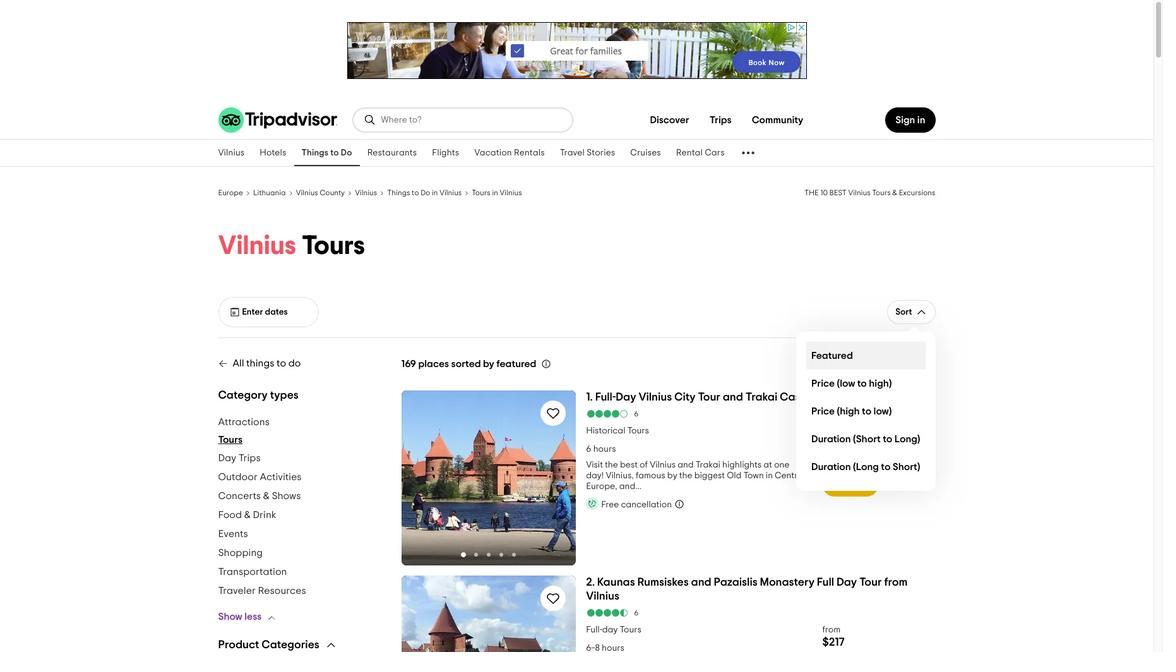 Task type: describe. For each thing, give the bounding box(es) containing it.
vilnius up price (high to low)
[[842, 392, 876, 403]]

from $196
[[823, 427, 846, 449]]

enter dates
[[242, 308, 288, 317]]

tripadvisor image
[[218, 107, 337, 133]]

old
[[727, 471, 742, 480]]

free
[[602, 500, 619, 509]]

category
[[218, 390, 268, 401]]

sign in
[[896, 115, 926, 125]]

4.5 of 5 bubbles image
[[587, 609, 629, 617]]

concerts & shows
[[218, 491, 301, 501]]

save to a trip image
[[546, 591, 561, 606]]

by
[[483, 359, 495, 369]]

1.
[[587, 392, 593, 403]]

tours right "day" at the bottom right
[[620, 625, 642, 634]]

clear all filters
[[878, 359, 936, 368]]

list box containing featured
[[797, 332, 936, 491]]

categories
[[262, 639, 320, 651]]

long)
[[895, 434, 921, 444]]

attractions link
[[218, 413, 270, 432]]

tour inside kaunas rumsiskes and pazaislis monastery full day tour from vilnius
[[860, 577, 882, 588]]

best
[[621, 461, 638, 470]]

rental
[[677, 148, 703, 157]]

lithuania link
[[253, 187, 286, 197]]

community button
[[742, 107, 814, 133]]

at
[[764, 461, 773, 470]]

things for things to do in vilnius
[[388, 189, 410, 197]]

vilnius right best
[[849, 189, 871, 197]]

shows
[[272, 491, 301, 501]]

vilnius inside kaunas rumsiskes and pazaislis monastery full day tour from vilnius
[[587, 591, 620, 602]]

visit
[[587, 461, 603, 470]]

from inside from $196
[[823, 427, 841, 435]]

high)
[[870, 378, 893, 388]]

1 vertical spatial vilnius link
[[355, 187, 377, 197]]

biggest
[[695, 471, 726, 480]]

travel stories link
[[553, 140, 623, 166]]

trakai inside visit the best of vilnius and trakai highlights at one day! vilnius, famous by the biggest old town in central europe, and…
[[696, 461, 721, 470]]

all things to do
[[233, 358, 301, 368]]

full-day tours
[[587, 625, 642, 634]]

featured
[[497, 359, 537, 369]]

all
[[902, 359, 912, 368]]

places
[[419, 359, 449, 369]]

food & drink
[[218, 510, 276, 520]]

hotels link
[[252, 140, 294, 166]]

from inside from $217
[[823, 625, 841, 634]]

product
[[218, 639, 259, 651]]

advertisement region
[[347, 22, 807, 79]]

hotels
[[260, 148, 287, 157]]

tours right historical
[[628, 427, 650, 435]]

the
[[605, 461, 619, 470]]

6 for kaunas rumsiskes and pazaislis monastery full day tour from vilnius
[[635, 609, 639, 617]]

excursions
[[900, 189, 936, 197]]

concerts & shows link
[[218, 487, 301, 506]]

restaurants
[[368, 148, 417, 157]]

hours
[[594, 445, 616, 454]]

6 for full-day vilnius city tour and trakai castle from vilnius
[[635, 410, 639, 418]]

do for things to do
[[341, 148, 352, 157]]

drink
[[253, 510, 276, 520]]

concerts
[[218, 491, 261, 501]]

in down flights
[[432, 189, 438, 197]]

duration for duration (short to long)
[[812, 434, 852, 444]]

discover
[[650, 115, 690, 125]]

things to do link
[[294, 140, 360, 166]]

visit the best of vilnius and trakai highlights at one day! vilnius, famous by the biggest old town in central europe, and…
[[587, 461, 806, 491]]

flights
[[432, 148, 460, 157]]

0 horizontal spatial vilnius link
[[211, 140, 252, 166]]

day inside day trips "link"
[[218, 453, 237, 463]]

cruises
[[631, 148, 662, 157]]

tours in vilnius
[[472, 189, 522, 197]]

clear all filters link
[[878, 349, 936, 377]]

1. full-day vilnius city tour and trakai castle from vilnius
[[587, 392, 876, 403]]

activities
[[260, 472, 302, 482]]

less
[[245, 612, 262, 622]]

events link
[[218, 524, 248, 543]]

0 vertical spatial and
[[723, 392, 744, 403]]

show less button
[[218, 610, 282, 623]]

highlights
[[723, 461, 762, 470]]

traveler resources link
[[218, 581, 306, 600]]

trips inside day trips "link"
[[239, 453, 261, 463]]

filters
[[914, 359, 936, 368]]

town
[[744, 471, 764, 480]]

rentals
[[514, 148, 545, 157]]

cancellation
[[621, 500, 672, 509]]

day trips
[[218, 453, 261, 463]]

169
[[402, 359, 416, 369]]

vacation rentals
[[475, 148, 545, 157]]

vilnius right county at the top of the page
[[355, 189, 377, 197]]

vilnius down vacation rentals link on the left of page
[[500, 189, 522, 197]]

search image
[[364, 114, 376, 126]]

castle
[[780, 392, 814, 403]]

vilnius left city
[[639, 392, 672, 403]]

from inside kaunas rumsiskes and pazaislis monastery full day tour from vilnius
[[885, 577, 908, 588]]

& for concerts & shows
[[263, 491, 270, 501]]

shopping
[[218, 548, 263, 558]]

vilnius down lithuania
[[218, 233, 296, 259]]

price (high to low)
[[812, 406, 893, 416]]

traveler resources
[[218, 586, 306, 596]]

trips button
[[700, 107, 742, 133]]

free cancellation
[[602, 500, 672, 509]]

day inside kaunas rumsiskes and pazaislis monastery full day tour from vilnius
[[837, 577, 858, 588]]

to for price (low to high)
[[858, 378, 868, 388]]

cars
[[705, 148, 725, 157]]

and inside kaunas rumsiskes and pazaislis monastery full day tour from vilnius
[[692, 577, 712, 588]]

$196
[[823, 438, 846, 449]]

tours down the vacation on the left of page
[[472, 189, 491, 197]]

vilnius down 'flights' link
[[440, 189, 462, 197]]

day
[[603, 625, 618, 634]]

central
[[775, 471, 806, 480]]

traveler
[[218, 586, 256, 596]]

1 vertical spatial full-
[[587, 625, 603, 634]]

to for all things to do
[[277, 358, 286, 368]]

day trips link
[[218, 449, 261, 468]]

pazaislis
[[714, 577, 758, 588]]

short)
[[893, 462, 921, 472]]

4.0 of 5 bubbles image
[[587, 410, 629, 418]]

duration (short to long)
[[812, 434, 921, 444]]

europe
[[218, 189, 243, 197]]

historical tours
[[587, 427, 650, 435]]

do for things to do in vilnius
[[421, 189, 431, 197]]



Task type: vqa. For each thing, say whether or not it's contained in the screenshot.
Rental Cars Link
yes



Task type: locate. For each thing, give the bounding box(es) containing it.
(short
[[854, 434, 881, 444]]

price for price (high to low)
[[812, 406, 835, 416]]

show
[[218, 612, 243, 622]]

things
[[247, 358, 275, 368]]

to left long)
[[884, 434, 893, 444]]

day right full
[[837, 577, 858, 588]]

1 horizontal spatial tour
[[860, 577, 882, 588]]

0 vertical spatial 6 link
[[587, 409, 936, 418]]

1 horizontal spatial trips
[[710, 115, 732, 125]]

best
[[830, 189, 847, 197]]

day! vilnius,
[[587, 471, 634, 480]]

things inside things to do in vilnius link
[[388, 189, 410, 197]]

all things to do link
[[218, 358, 301, 368]]

resources
[[258, 586, 306, 596]]

enter
[[242, 308, 263, 317]]

outdoor
[[218, 472, 258, 482]]

outdoor activities link
[[218, 468, 302, 487]]

1 vertical spatial duration
[[812, 462, 852, 472]]

the
[[805, 189, 819, 197]]

and inside visit the best of vilnius and trakai highlights at one day! vilnius, famous by the biggest old town in central europe, and…
[[678, 461, 694, 470]]

day up the 4.0 of 5 bubbles image
[[616, 392, 637, 403]]

europe link
[[218, 187, 243, 197]]

0 horizontal spatial trakai
[[696, 461, 721, 470]]

rumsiskes
[[638, 577, 689, 588]]

to right (long
[[882, 462, 891, 472]]

to up county at the top of the page
[[331, 148, 339, 157]]

0 vertical spatial full-
[[596, 392, 616, 403]]

do up county at the top of the page
[[341, 148, 352, 157]]

0 vertical spatial tour
[[699, 392, 721, 403]]

2 vertical spatial day
[[837, 577, 858, 588]]

all
[[233, 358, 244, 368]]

2 duration from the top
[[812, 462, 852, 472]]

europe,
[[587, 482, 618, 491]]

1 price from the top
[[812, 378, 835, 388]]

carousel of images figure
[[402, 391, 576, 565]]

0 horizontal spatial trips
[[239, 453, 261, 463]]

category types
[[218, 390, 299, 401]]

sorted
[[452, 359, 481, 369]]

1 horizontal spatial things
[[388, 189, 410, 197]]

0 vertical spatial 6
[[635, 410, 639, 418]]

duration down '$196'
[[812, 462, 852, 472]]

to for duration (short to long)
[[884, 434, 893, 444]]

6 up 'full-day tours'
[[635, 609, 639, 617]]

things to do
[[302, 148, 352, 157]]

one
[[775, 461, 790, 470]]

& left drink
[[244, 510, 251, 520]]

0 horizontal spatial tour
[[699, 392, 721, 403]]

1 vertical spatial and
[[678, 461, 694, 470]]

duration for duration (long to short)
[[812, 462, 852, 472]]

product categories
[[218, 639, 320, 651]]

full
[[818, 577, 835, 588]]

0 vertical spatial day
[[616, 392, 637, 403]]

things inside things to do link
[[302, 148, 329, 157]]

to for price (high to low)
[[863, 406, 872, 416]]

1 vertical spatial 6 link
[[587, 608, 936, 617]]

6 link
[[587, 409, 936, 418], [587, 608, 936, 617]]

6 link for kaunas rumsiskes and pazaislis monastery full day tour from vilnius
[[587, 608, 936, 617]]

things down restaurants link in the left top of the page
[[388, 189, 410, 197]]

to for duration (long to short)
[[882, 462, 891, 472]]

0 vertical spatial things
[[302, 148, 329, 157]]

enter dates button
[[218, 297, 319, 327]]

visit the best of vilnius and trakai highlights at one day! vilnius, famous by the biggest old town in central europe, and… link
[[587, 460, 813, 492]]

low)
[[874, 406, 893, 416]]

trips up the outdoor activities link
[[239, 453, 261, 463]]

1 vertical spatial price
[[812, 406, 835, 416]]

0 horizontal spatial do
[[341, 148, 352, 157]]

1 vertical spatial 6
[[587, 445, 592, 454]]

vacation
[[475, 148, 512, 157]]

clear
[[878, 359, 900, 368]]

discover button
[[640, 107, 700, 133]]

cruises link
[[623, 140, 669, 166]]

1 vertical spatial trips
[[239, 453, 261, 463]]

lithuania
[[253, 189, 286, 197]]

from
[[817, 392, 840, 403], [823, 427, 841, 435], [885, 577, 908, 588], [823, 625, 841, 634]]

vilnius up 4.5 of 5 bubbles "image"
[[587, 591, 620, 602]]

full- down 4.5 of 5 bubbles "image"
[[587, 625, 603, 634]]

1 vertical spatial things
[[388, 189, 410, 197]]

0 vertical spatial &
[[893, 189, 898, 197]]

0 horizontal spatial day
[[218, 453, 237, 463]]

1 horizontal spatial do
[[421, 189, 431, 197]]

vilnius link right county at the top of the page
[[355, 187, 377, 197]]

things for things to do
[[302, 148, 329, 157]]

trips up cars
[[710, 115, 732, 125]]

0 vertical spatial duration
[[812, 434, 852, 444]]

6 up historical tours
[[635, 410, 639, 418]]

vilnius up famous
[[650, 461, 676, 470]]

things to do in vilnius
[[388, 189, 462, 197]]

1 horizontal spatial day
[[616, 392, 637, 403]]

2 vertical spatial &
[[244, 510, 251, 520]]

6 link for full-day vilnius city tour and trakai castle from vilnius
[[587, 409, 936, 418]]

historical
[[587, 427, 626, 435]]

1 horizontal spatial vilnius link
[[355, 187, 377, 197]]

city
[[675, 392, 696, 403]]

tour right city
[[699, 392, 721, 403]]

monastery
[[761, 577, 815, 588]]

duration down (high
[[812, 434, 852, 444]]

and right city
[[723, 392, 744, 403]]

2.
[[587, 577, 595, 588]]

to left do
[[277, 358, 286, 368]]

trips inside trips button
[[710, 115, 732, 125]]

0 vertical spatial trips
[[710, 115, 732, 125]]

stories
[[587, 148, 616, 157]]

trakai
[[746, 392, 778, 403], [696, 461, 721, 470]]

2 horizontal spatial &
[[893, 189, 898, 197]]

tours up day trips
[[218, 435, 243, 445]]

in inside visit the best of vilnius and trakai highlights at one day! vilnius, famous by the biggest old town in central europe, and…
[[766, 471, 773, 480]]

tours
[[472, 189, 491, 197], [873, 189, 891, 197], [302, 233, 365, 259], [628, 427, 650, 435], [218, 435, 243, 445], [620, 625, 642, 634]]

1 vertical spatial tour
[[860, 577, 882, 588]]

tour right full
[[860, 577, 882, 588]]

1 vertical spatial &
[[263, 491, 270, 501]]

6 hours
[[587, 445, 616, 454]]

1 horizontal spatial &
[[263, 491, 270, 501]]

vacation rentals link
[[467, 140, 553, 166]]

(long
[[854, 462, 880, 472]]

1 vertical spatial do
[[421, 189, 431, 197]]

None search field
[[354, 109, 572, 131]]

& left excursions
[[893, 189, 898, 197]]

169 places sorted by featured
[[402, 359, 537, 369]]

kaunas rumsiskes and pazaislis monastery full day tour from vilnius
[[587, 577, 908, 602]]

2 vertical spatial 6
[[635, 609, 639, 617]]

do down 'flights' link
[[421, 189, 431, 197]]

tours left excursions
[[873, 189, 891, 197]]

restaurants link
[[360, 140, 425, 166]]

& up drink
[[263, 491, 270, 501]]

and left pazaislis
[[692, 577, 712, 588]]

vilnius left county at the top of the page
[[296, 189, 318, 197]]

tour
[[699, 392, 721, 403], [860, 577, 882, 588]]

0 vertical spatial trakai
[[746, 392, 778, 403]]

of
[[640, 461, 648, 470]]

to down 'restaurants'
[[412, 189, 419, 197]]

shopping link
[[218, 543, 263, 562]]

1 duration from the top
[[812, 434, 852, 444]]

& for food & drink
[[244, 510, 251, 520]]

price left (high
[[812, 406, 835, 416]]

2 horizontal spatial day
[[837, 577, 858, 588]]

to left low)
[[863, 406, 872, 416]]

to right (low
[[858, 378, 868, 388]]

in down the vacation on the left of page
[[493, 189, 499, 197]]

0 vertical spatial do
[[341, 148, 352, 157]]

price left (low
[[812, 378, 835, 388]]

transportation link
[[218, 562, 287, 581]]

2 6 link from the top
[[587, 608, 936, 617]]

sign
[[896, 115, 916, 125]]

price for price (low to high)
[[812, 378, 835, 388]]

trakai left castle
[[746, 392, 778, 403]]

2 price from the top
[[812, 406, 835, 416]]

save to a trip image
[[546, 406, 561, 421]]

6 link down kaunas rumsiskes and pazaislis monastery full day tour from vilnius on the right bottom of page
[[587, 608, 936, 617]]

0 horizontal spatial things
[[302, 148, 329, 157]]

things up the vilnius county link
[[302, 148, 329, 157]]

0 horizontal spatial &
[[244, 510, 251, 520]]

transportation
[[218, 567, 287, 577]]

things
[[302, 148, 329, 157], [388, 189, 410, 197]]

events
[[218, 529, 248, 539]]

flights link
[[425, 140, 467, 166]]

1 vertical spatial trakai
[[696, 461, 721, 470]]

0 vertical spatial price
[[812, 378, 835, 388]]

1 vertical spatial day
[[218, 453, 237, 463]]

2 vertical spatial and
[[692, 577, 712, 588]]

do
[[289, 358, 301, 368]]

price
[[812, 378, 835, 388], [812, 406, 835, 416]]

6 link down the 1. full-day vilnius city tour and trakai castle from vilnius
[[587, 409, 936, 418]]

and…
[[620, 482, 642, 491]]

vilnius link up europe link
[[211, 140, 252, 166]]

trakai up biggest
[[696, 461, 721, 470]]

day up outdoor
[[218, 453, 237, 463]]

(low
[[838, 378, 856, 388]]

sort button
[[888, 300, 936, 324]]

rental cars link
[[669, 140, 733, 166]]

list box
[[797, 332, 936, 491]]

vilnius up europe link
[[218, 148, 245, 157]]

6 left hours
[[587, 445, 592, 454]]

duration
[[812, 434, 852, 444], [812, 462, 852, 472]]

vilnius inside visit the best of vilnius and trakai highlights at one day! vilnius, famous by the biggest old town in central europe, and…
[[650, 461, 676, 470]]

0 vertical spatial vilnius link
[[211, 140, 252, 166]]

travel stories
[[560, 148, 616, 157]]

travel
[[560, 148, 585, 157]]

6
[[635, 410, 639, 418], [587, 445, 592, 454], [635, 609, 639, 617]]

full- right 1.
[[596, 392, 616, 403]]

1 horizontal spatial trakai
[[746, 392, 778, 403]]

1 6 link from the top
[[587, 409, 936, 418]]

Search search field
[[381, 114, 562, 126]]

and up by the
[[678, 461, 694, 470]]

tours down county at the top of the page
[[302, 233, 365, 259]]

in down at at the right
[[766, 471, 773, 480]]

vilnius county link
[[296, 187, 345, 197]]

(high
[[838, 406, 860, 416]]

kaunas
[[598, 577, 635, 588]]

in right sign
[[918, 115, 926, 125]]



